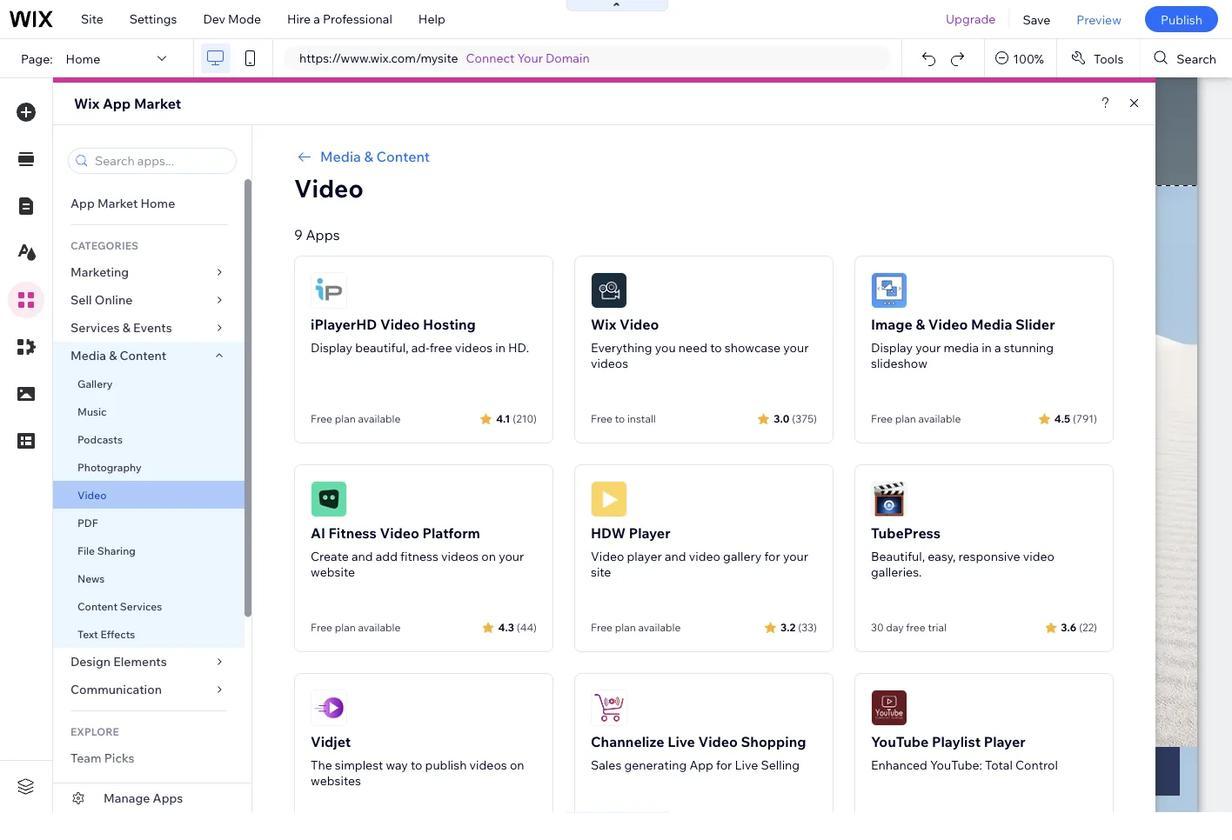 Task type: describe. For each thing, give the bounding box(es) containing it.
publish button
[[1146, 6, 1219, 32]]

news
[[77, 572, 105, 585]]

channelize live video shopping sales generating app for live selling
[[591, 734, 807, 774]]

free plan available for create
[[311, 622, 401, 635]]

1 vertical spatial media & content
[[71, 348, 167, 363]]

podcasts
[[77, 433, 123, 446]]

mode
[[228, 11, 261, 27]]

plan for image
[[896, 413, 917, 426]]

4.3
[[498, 621, 514, 634]]

0 vertical spatial media
[[320, 148, 361, 165]]

file sharing
[[77, 545, 136, 558]]

video inside tubepress beautiful, easy, responsive video galleries.
[[1024, 549, 1055, 565]]

in for hosting
[[495, 340, 506, 356]]

available for display
[[358, 413, 401, 426]]

free plan available for beautiful,
[[311, 413, 401, 426]]

plan for hdw
[[615, 622, 636, 635]]

design elements link
[[53, 649, 245, 676]]

in for video
[[982, 340, 992, 356]]

30
[[871, 622, 884, 635]]

1 vertical spatial live
[[735, 758, 758, 774]]

& inside "link"
[[122, 320, 131, 336]]

0 horizontal spatial a
[[314, 11, 320, 27]]

player inside hdw player video player and video gallery for your site
[[629, 525, 671, 542]]

preview button
[[1064, 0, 1135, 38]]

settings
[[130, 11, 177, 27]]

add
[[376, 549, 398, 565]]

search
[[1177, 51, 1217, 66]]

easy,
[[928, 549, 956, 565]]

media
[[944, 340, 979, 356]]

text effects link
[[53, 621, 245, 649]]

3.2 (33)
[[781, 621, 817, 634]]

site
[[591, 565, 612, 580]]

apps for newest apps
[[117, 779, 147, 794]]

site
[[81, 11, 103, 27]]

need
[[679, 340, 708, 356]]

content services
[[77, 600, 162, 613]]

upgrade
[[946, 11, 996, 27]]

team picks link
[[53, 745, 245, 773]]

to inside wix video everything you need to showcase your videos
[[711, 340, 722, 356]]

free for image
[[871, 413, 893, 426]]

videos inside vidjet the simplest way to publish videos on websites
[[470, 758, 507, 774]]

help
[[419, 11, 446, 27]]

free for ai
[[311, 622, 333, 635]]

tools button
[[1058, 39, 1140, 77]]

videos inside iplayerhd video hosting display beautiful, ad-free videos in hd.
[[455, 340, 493, 356]]

explore
[[71, 726, 119, 739]]

1 horizontal spatial home
[[141, 196, 175, 211]]

control
[[1016, 758, 1059, 774]]

you
[[655, 340, 676, 356]]

3.2
[[781, 621, 796, 634]]

app market home
[[71, 196, 175, 211]]

newest apps link
[[53, 773, 245, 801]]

manage
[[104, 791, 150, 807]]

3.6 (22)
[[1061, 621, 1098, 634]]

wix app market
[[74, 95, 181, 112]]

wix video logo image
[[591, 272, 628, 309]]

1 horizontal spatial media & content
[[320, 148, 430, 165]]

playlist
[[932, 734, 981, 751]]

(375)
[[792, 412, 817, 425]]

free inside iplayerhd video hosting display beautiful, ad-free videos in hd.
[[430, 340, 452, 356]]

4.1
[[496, 412, 510, 425]]

save
[[1023, 12, 1051, 27]]

services inside "link"
[[71, 320, 120, 336]]

display inside iplayerhd video hosting display beautiful, ad-free videos in hd.
[[311, 340, 353, 356]]

video inside hdw player video player and video gallery for your site
[[689, 549, 721, 565]]

music
[[77, 405, 107, 418]]

dev
[[203, 11, 225, 27]]

free plan available for and
[[591, 622, 681, 635]]

100% button
[[986, 39, 1057, 77]]

ai
[[311, 525, 326, 542]]

0 vertical spatial media & content link
[[294, 146, 1114, 167]]

gallery
[[77, 377, 113, 390]]

selling
[[761, 758, 800, 774]]

apps for manage apps
[[153, 791, 183, 807]]

file sharing link
[[53, 537, 245, 565]]

save button
[[1010, 0, 1064, 38]]

newest apps
[[71, 779, 147, 794]]

wix for wix app market
[[74, 95, 100, 112]]

(33)
[[799, 621, 817, 634]]

events
[[133, 320, 172, 336]]

team picks
[[71, 751, 135, 767]]

0 horizontal spatial home
[[66, 51, 100, 66]]

free to install
[[591, 413, 656, 426]]

day
[[887, 622, 904, 635]]

video inside the image & video media slider display your media in a stunning slideshow
[[929, 316, 968, 333]]

video inside channelize live video shopping sales generating app for live selling
[[699, 734, 738, 751]]

vidjet logo image
[[311, 690, 347, 727]]

videos inside wix video everything you need to showcase your videos
[[591, 356, 629, 371]]

https://www.wix.com/mysite
[[299, 50, 458, 66]]

sell online link
[[53, 286, 245, 314]]

free for hdw
[[591, 622, 613, 635]]

music link
[[53, 398, 245, 426]]

on inside vidjet the simplest way to publish videos on websites
[[510, 758, 525, 774]]

design
[[71, 655, 111, 670]]

4.1 (210)
[[496, 412, 537, 425]]

vidjet the simplest way to publish videos on websites
[[311, 734, 525, 789]]

video inside ai fitness video platform create and add fitness videos on your website
[[380, 525, 420, 542]]

photography link
[[53, 454, 245, 481]]

gallery
[[724, 549, 762, 565]]

connect
[[466, 50, 515, 66]]

available for platform
[[358, 622, 401, 635]]

0 vertical spatial market
[[134, 95, 181, 112]]

0 horizontal spatial app
[[71, 196, 95, 211]]

picks
[[104, 751, 135, 767]]

team
[[71, 751, 102, 767]]

iplayerhd video hosting display beautiful, ad-free videos in hd.
[[311, 316, 529, 356]]

ai fitness video platform create and add fitness videos on your website
[[311, 525, 524, 580]]

2 vertical spatial media
[[71, 348, 106, 363]]

generating
[[625, 758, 687, 774]]

domain
[[546, 50, 590, 66]]

available for player
[[639, 622, 681, 635]]

1 vertical spatial free
[[907, 622, 926, 635]]

channelize live video shopping logo image
[[591, 690, 628, 727]]

4.5
[[1055, 412, 1071, 425]]

wix for wix video everything you need to showcase your videos
[[591, 316, 617, 333]]

1 vertical spatial media & content link
[[53, 342, 245, 370]]

1 vertical spatial services
[[120, 600, 162, 613]]

free for iplayerhd
[[311, 413, 333, 426]]

beautiful,
[[355, 340, 409, 356]]



Task type: locate. For each thing, give the bounding box(es) containing it.
to right way at bottom
[[411, 758, 423, 774]]

your inside the image & video media slider display your media in a stunning slideshow
[[916, 340, 941, 356]]

video up pdf
[[77, 489, 107, 502]]

in right media
[[982, 340, 992, 356]]

0 vertical spatial home
[[66, 51, 100, 66]]

videos down the platform
[[441, 549, 479, 565]]

hdw player video player and video gallery for your site
[[591, 525, 809, 580]]

video up media
[[929, 316, 968, 333]]

0 vertical spatial for
[[765, 549, 781, 565]]

free plan available down site
[[591, 622, 681, 635]]

home down search apps... field
[[141, 196, 175, 211]]

2 horizontal spatial app
[[690, 758, 714, 774]]

on right publish
[[510, 758, 525, 774]]

media up 9 apps on the left top
[[320, 148, 361, 165]]

2 display from the left
[[871, 340, 913, 356]]

app
[[103, 95, 131, 112], [71, 196, 95, 211], [690, 758, 714, 774]]

youtube
[[871, 734, 929, 751]]

plan down 'slideshow'
[[896, 413, 917, 426]]

1 vertical spatial player
[[984, 734, 1026, 751]]

app inside channelize live video shopping sales generating app for live selling
[[690, 758, 714, 774]]

free left install
[[591, 413, 613, 426]]

2 horizontal spatial apps
[[306, 226, 340, 244]]

your inside hdw player video player and video gallery for your site
[[783, 549, 809, 565]]

hosting
[[423, 316, 476, 333]]

9
[[294, 226, 303, 244]]

hd.
[[508, 340, 529, 356]]

youtube playlist player logo image
[[871, 690, 908, 727]]

your inside ai fitness video platform create and add fitness videos on your website
[[499, 549, 524, 565]]

1 vertical spatial market
[[97, 196, 138, 211]]

video right 'responsive'
[[1024, 549, 1055, 565]]

2 video from the left
[[1024, 549, 1055, 565]]

videos inside ai fitness video platform create and add fitness videos on your website
[[441, 549, 479, 565]]

plan for ai
[[335, 622, 356, 635]]

services & events link
[[53, 314, 245, 342]]

newest
[[71, 779, 114, 794]]

available down add
[[358, 622, 401, 635]]

your inside wix video everything you need to showcase your videos
[[784, 340, 809, 356]]

0 horizontal spatial wix
[[74, 95, 100, 112]]

free down "hosting"
[[430, 340, 452, 356]]

0 vertical spatial live
[[668, 734, 695, 751]]

ai fitness video platform logo image
[[311, 481, 347, 518]]

tubepress
[[871, 525, 941, 542]]

1 horizontal spatial for
[[765, 549, 781, 565]]

way
[[386, 758, 408, 774]]

0 horizontal spatial video
[[689, 549, 721, 565]]

showcase
[[725, 340, 781, 356]]

free
[[430, 340, 452, 356], [907, 622, 926, 635]]

for left selling
[[716, 758, 732, 774]]

1 vertical spatial on
[[510, 758, 525, 774]]

1 display from the left
[[311, 340, 353, 356]]

market up the categories
[[97, 196, 138, 211]]

gallery link
[[53, 370, 245, 398]]

stunning
[[1004, 340, 1054, 356]]

player up total
[[984, 734, 1026, 751]]

1 vertical spatial app
[[71, 196, 95, 211]]

free plan available down 'slideshow'
[[871, 413, 961, 426]]

simplest
[[335, 758, 383, 774]]

wix up everything
[[591, 316, 617, 333]]

2 horizontal spatial media
[[971, 316, 1013, 333]]

for
[[765, 549, 781, 565], [716, 758, 732, 774]]

app up search apps... field
[[103, 95, 131, 112]]

text
[[77, 628, 98, 641]]

0 horizontal spatial display
[[311, 340, 353, 356]]

beautiful,
[[871, 549, 926, 565]]

& inside the image & video media slider display your media in a stunning slideshow
[[916, 316, 926, 333]]

media inside the image & video media slider display your media in a stunning slideshow
[[971, 316, 1013, 333]]

for for live
[[716, 758, 732, 774]]

and inside ai fitness video platform create and add fitness videos on your website
[[352, 549, 373, 565]]

website
[[311, 565, 355, 580]]

0 horizontal spatial in
[[495, 340, 506, 356]]

photography
[[77, 461, 142, 474]]

0 horizontal spatial media & content link
[[53, 342, 245, 370]]

free down website
[[311, 622, 333, 635]]

video up beautiful,
[[380, 316, 420, 333]]

display
[[311, 340, 353, 356], [871, 340, 913, 356]]

hdw player logo image
[[591, 481, 628, 518]]

app right generating
[[690, 758, 714, 774]]

sell online
[[71, 293, 133, 308]]

available down the player at the right bottom of the page
[[639, 622, 681, 635]]

everything
[[591, 340, 653, 356]]

content services link
[[53, 593, 245, 621]]

0 horizontal spatial on
[[482, 549, 496, 565]]

0 vertical spatial services
[[71, 320, 120, 336]]

display up 'slideshow'
[[871, 340, 913, 356]]

free plan available
[[311, 413, 401, 426], [871, 413, 961, 426], [311, 622, 401, 635], [591, 622, 681, 635]]

for inside hdw player video player and video gallery for your site
[[765, 549, 781, 565]]

iplayerhd video hosting logo image
[[311, 272, 347, 309]]

0 vertical spatial free
[[430, 340, 452, 356]]

wix inside wix video everything you need to showcase your videos
[[591, 316, 617, 333]]

services up text effects link
[[120, 600, 162, 613]]

1 vertical spatial media
[[971, 316, 1013, 333]]

1 horizontal spatial app
[[103, 95, 131, 112]]

professional
[[323, 11, 393, 27]]

player inside youtube playlist player enhanced youtube: total control
[[984, 734, 1026, 751]]

2 vertical spatial to
[[411, 758, 423, 774]]

4.5 (791)
[[1055, 412, 1098, 425]]

hdw
[[591, 525, 626, 542]]

player
[[629, 525, 671, 542], [984, 734, 1026, 751]]

tubepress beautiful, easy, responsive video galleries.
[[871, 525, 1055, 580]]

vidjet
[[311, 734, 351, 751]]

1 horizontal spatial content
[[120, 348, 167, 363]]

free down site
[[591, 622, 613, 635]]

services down sell online
[[71, 320, 120, 336]]

your right "showcase"
[[784, 340, 809, 356]]

search button
[[1141, 39, 1233, 77]]

1 horizontal spatial video
[[1024, 549, 1055, 565]]

1 vertical spatial a
[[995, 340, 1002, 356]]

1 horizontal spatial on
[[510, 758, 525, 774]]

available down beautiful,
[[358, 413, 401, 426]]

your right gallery
[[783, 549, 809, 565]]

2 horizontal spatial to
[[711, 340, 722, 356]]

responsive
[[959, 549, 1021, 565]]

sell
[[71, 293, 92, 308]]

for right gallery
[[765, 549, 781, 565]]

1 horizontal spatial player
[[984, 734, 1026, 751]]

free plan available down website
[[311, 622, 401, 635]]

0 vertical spatial on
[[482, 549, 496, 565]]

1 horizontal spatial to
[[615, 413, 625, 426]]

hire a professional
[[287, 11, 393, 27]]

video inside iplayerhd video hosting display beautiful, ad-free videos in hd.
[[380, 316, 420, 333]]

2 horizontal spatial content
[[377, 148, 430, 165]]

1 in from the left
[[495, 340, 506, 356]]

plan down website
[[335, 622, 356, 635]]

0 vertical spatial media & content
[[320, 148, 430, 165]]

1 and from the left
[[352, 549, 373, 565]]

market
[[134, 95, 181, 112], [97, 196, 138, 211]]

1 vertical spatial wix
[[591, 316, 617, 333]]

free plan available down beautiful,
[[311, 413, 401, 426]]

in inside the image & video media slider display your media in a stunning slideshow
[[982, 340, 992, 356]]

and left add
[[352, 549, 373, 565]]

video left the shopping
[[699, 734, 738, 751]]

1 horizontal spatial apps
[[153, 791, 183, 807]]

apps for 9 apps
[[306, 226, 340, 244]]

free up ai fitness video platform logo
[[311, 413, 333, 426]]

video inside hdw player video player and video gallery for your site
[[591, 549, 625, 565]]

video up 9 apps on the left top
[[294, 173, 364, 203]]

1 horizontal spatial live
[[735, 758, 758, 774]]

pdf link
[[53, 509, 245, 537]]

video inside wix video everything you need to showcase your videos
[[620, 316, 659, 333]]

0 horizontal spatial media & content
[[71, 348, 167, 363]]

player up the player at the right bottom of the page
[[629, 525, 671, 542]]

to right the need
[[711, 340, 722, 356]]

0 vertical spatial player
[[629, 525, 671, 542]]

30 day free trial
[[871, 622, 947, 635]]

your up 4.3
[[499, 549, 524, 565]]

free down 'slideshow'
[[871, 413, 893, 426]]

sales
[[591, 758, 622, 774]]

player
[[627, 549, 662, 565]]

tubepress logo image
[[871, 481, 908, 518]]

image & video media slider logo image
[[871, 272, 908, 309]]

0 horizontal spatial live
[[668, 734, 695, 751]]

total
[[986, 758, 1013, 774]]

on
[[482, 549, 496, 565], [510, 758, 525, 774]]

https://www.wix.com/mysite connect your domain
[[299, 50, 590, 66]]

2 vertical spatial app
[[690, 758, 714, 774]]

1 horizontal spatial a
[[995, 340, 1002, 356]]

1 horizontal spatial free
[[907, 622, 926, 635]]

1 video from the left
[[689, 549, 721, 565]]

image
[[871, 316, 913, 333]]

and right the player at the right bottom of the page
[[665, 549, 686, 565]]

available
[[358, 413, 401, 426], [919, 413, 961, 426], [358, 622, 401, 635], [639, 622, 681, 635]]

display inside the image & video media slider display your media in a stunning slideshow
[[871, 340, 913, 356]]

1 horizontal spatial media
[[320, 148, 361, 165]]

file
[[77, 545, 95, 558]]

live up generating
[[668, 734, 695, 751]]

manage apps
[[104, 791, 183, 807]]

youtube:
[[931, 758, 983, 774]]

(210)
[[513, 412, 537, 425]]

for inside channelize live video shopping sales generating app for live selling
[[716, 758, 732, 774]]

market up search apps... field
[[134, 95, 181, 112]]

0 horizontal spatial player
[[629, 525, 671, 542]]

Search apps... field
[[90, 149, 231, 173]]

9 apps
[[294, 226, 340, 244]]

to left install
[[615, 413, 625, 426]]

media up gallery
[[71, 348, 106, 363]]

media up media
[[971, 316, 1013, 333]]

video up add
[[380, 525, 420, 542]]

channelize
[[591, 734, 665, 751]]

1 vertical spatial home
[[141, 196, 175, 211]]

0 horizontal spatial free
[[430, 340, 452, 356]]

on right fitness
[[482, 549, 496, 565]]

0 vertical spatial app
[[103, 95, 131, 112]]

plan for iplayerhd
[[335, 413, 356, 426]]

free plan available for slider
[[871, 413, 961, 426]]

videos down everything
[[591, 356, 629, 371]]

0 horizontal spatial media
[[71, 348, 106, 363]]

video up everything
[[620, 316, 659, 333]]

free right day
[[907, 622, 926, 635]]

media & content
[[320, 148, 430, 165], [71, 348, 167, 363]]

1 horizontal spatial media & content link
[[294, 146, 1114, 167]]

and inside hdw player video player and video gallery for your site
[[665, 549, 686, 565]]

elements
[[113, 655, 167, 670]]

apps
[[306, 226, 340, 244], [117, 779, 147, 794], [153, 791, 183, 807]]

to inside vidjet the simplest way to publish videos on websites
[[411, 758, 423, 774]]

services & events
[[71, 320, 172, 336]]

plan down beautiful,
[[335, 413, 356, 426]]

app up the categories
[[71, 196, 95, 211]]

a left stunning
[[995, 340, 1002, 356]]

effects
[[100, 628, 135, 641]]

0 horizontal spatial apps
[[117, 779, 147, 794]]

news link
[[53, 565, 245, 593]]

wix video everything you need to showcase your videos
[[591, 316, 809, 371]]

your up 'slideshow'
[[916, 340, 941, 356]]

in
[[495, 340, 506, 356], [982, 340, 992, 356]]

for for player
[[765, 549, 781, 565]]

display down iplayerhd
[[311, 340, 353, 356]]

content
[[377, 148, 430, 165], [120, 348, 167, 363], [77, 600, 118, 613]]

plan down the player at the right bottom of the page
[[615, 622, 636, 635]]

2 and from the left
[[665, 549, 686, 565]]

available for media
[[919, 413, 961, 426]]

1 horizontal spatial wix
[[591, 316, 617, 333]]

wix down site
[[74, 95, 100, 112]]

100%
[[1014, 51, 1045, 66]]

1 vertical spatial to
[[615, 413, 625, 426]]

1 horizontal spatial in
[[982, 340, 992, 356]]

home down site
[[66, 51, 100, 66]]

2 vertical spatial content
[[77, 600, 118, 613]]

0 vertical spatial a
[[314, 11, 320, 27]]

apps inside button
[[153, 791, 183, 807]]

0 vertical spatial to
[[711, 340, 722, 356]]

in inside iplayerhd video hosting display beautiful, ad-free videos in hd.
[[495, 340, 506, 356]]

video left gallery
[[689, 549, 721, 565]]

0 horizontal spatial for
[[716, 758, 732, 774]]

a right hire
[[314, 11, 320, 27]]

0 horizontal spatial content
[[77, 600, 118, 613]]

3.0
[[774, 412, 790, 425]]

plan
[[335, 413, 356, 426], [896, 413, 917, 426], [335, 622, 356, 635], [615, 622, 636, 635]]

1 horizontal spatial and
[[665, 549, 686, 565]]

your
[[518, 50, 543, 66]]

0 horizontal spatial to
[[411, 758, 423, 774]]

0 horizontal spatial and
[[352, 549, 373, 565]]

create
[[311, 549, 349, 565]]

available down 'slideshow'
[[919, 413, 961, 426]]

0 vertical spatial wix
[[74, 95, 100, 112]]

communication link
[[53, 676, 245, 704]]

videos right publish
[[470, 758, 507, 774]]

1 horizontal spatial display
[[871, 340, 913, 356]]

fitness
[[401, 549, 439, 565]]

1 vertical spatial for
[[716, 758, 732, 774]]

free for wix
[[591, 413, 613, 426]]

video up site
[[591, 549, 625, 565]]

categories
[[71, 239, 138, 252]]

1 vertical spatial content
[[120, 348, 167, 363]]

publish
[[1161, 12, 1203, 27]]

communication
[[71, 683, 165, 698]]

videos down "hosting"
[[455, 340, 493, 356]]

fitness
[[329, 525, 377, 542]]

0 vertical spatial content
[[377, 148, 430, 165]]

2 in from the left
[[982, 340, 992, 356]]

galleries.
[[871, 565, 922, 580]]

(44)
[[517, 621, 537, 634]]

live left selling
[[735, 758, 758, 774]]

in left hd.
[[495, 340, 506, 356]]

on inside ai fitness video platform create and add fitness videos on your website
[[482, 549, 496, 565]]

a inside the image & video media slider display your media in a stunning slideshow
[[995, 340, 1002, 356]]



Task type: vqa. For each thing, say whether or not it's contained in the screenshot.
leftmost The Save
no



